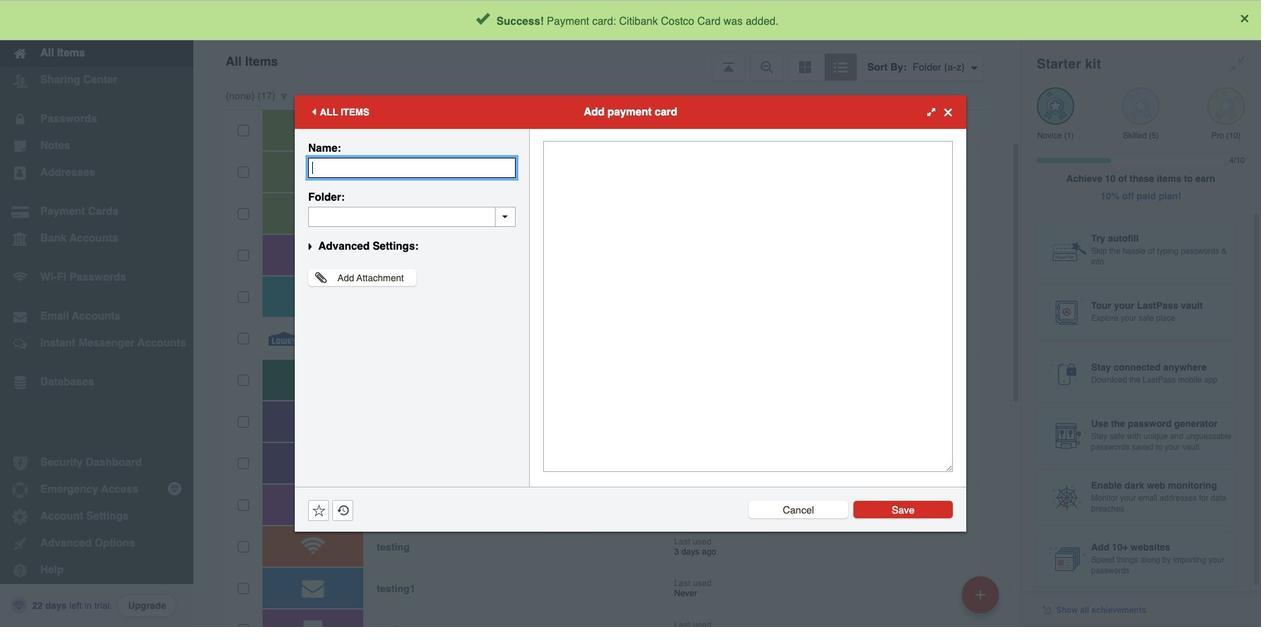 Task type: vqa. For each thing, say whether or not it's contained in the screenshot.
the LastPass image
no



Task type: locate. For each thing, give the bounding box(es) containing it.
alert
[[0, 0, 1261, 40]]

None text field
[[308, 207, 516, 227]]

new item image
[[976, 590, 985, 599]]

dialog
[[295, 95, 966, 532]]

None text field
[[543, 141, 953, 472], [308, 158, 516, 178], [543, 141, 953, 472], [308, 158, 516, 178]]

vault options navigation
[[193, 40, 1021, 81]]



Task type: describe. For each thing, give the bounding box(es) containing it.
Search search field
[[324, 5, 993, 35]]

search my vault text field
[[324, 5, 993, 35]]

main navigation navigation
[[0, 0, 193, 627]]

new item navigation
[[957, 572, 1007, 627]]



